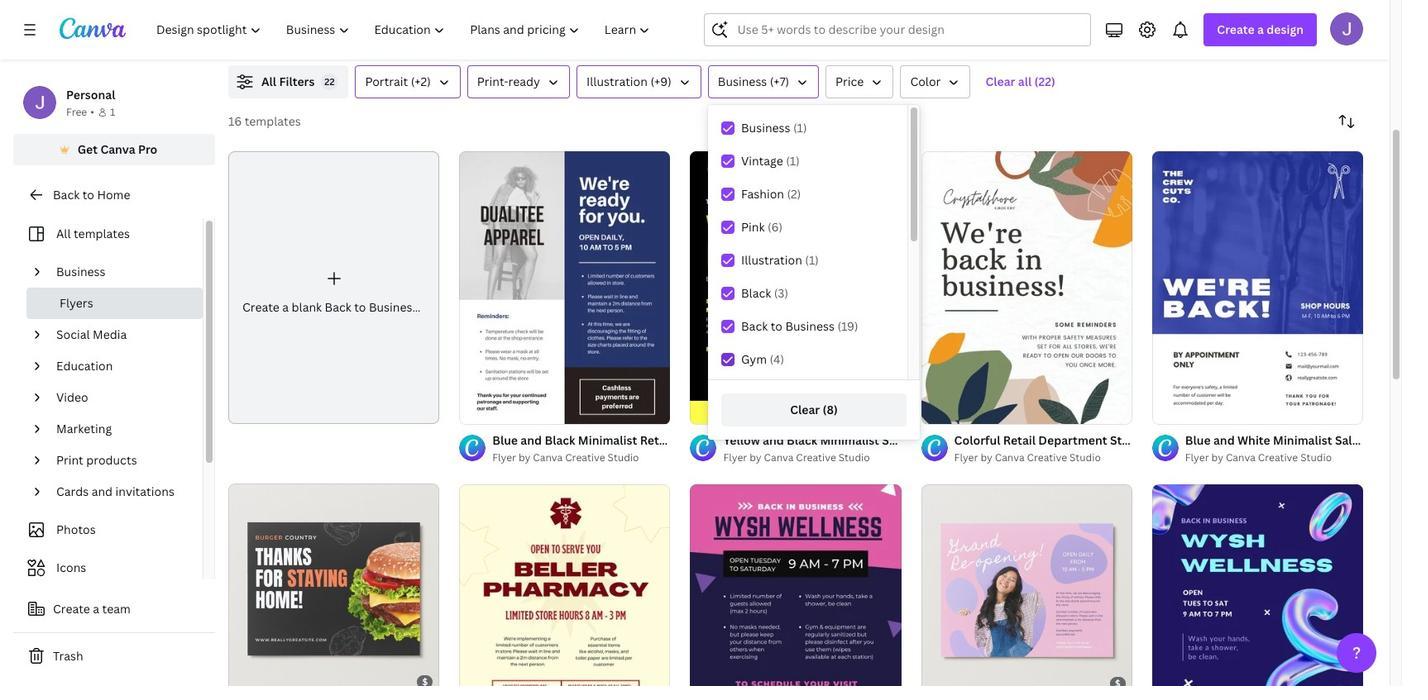 Task type: vqa. For each thing, say whether or not it's contained in the screenshot.


Task type: describe. For each thing, give the bounding box(es) containing it.
clear (8)
[[790, 402, 838, 418]]

clear all (22) button
[[977, 65, 1064, 98]]

create a blank back to business flyer element
[[228, 151, 449, 425]]

retail
[[1003, 433, 1036, 449]]

by inside yellow and black minimalist salon flyers flyer by canva creative studio
[[750, 451, 762, 465]]

store
[[1110, 433, 1141, 449]]

create a team
[[53, 601, 131, 617]]

ready
[[508, 74, 540, 89]]

2
[[951, 405, 956, 417]]

canva inside "colorful retail department store back to business flyers flyer by canva creative studio"
[[995, 451, 1025, 465]]

print products
[[56, 452, 137, 468]]

photos link
[[23, 515, 193, 546]]

print-
[[477, 74, 508, 89]]

flyer for blue and white minimalist salons back flyer by canva creative studio
[[1185, 451, 1209, 465]]

studio inside "colorful retail department store back to business flyers flyer by canva creative studio"
[[1070, 451, 1101, 465]]

print-ready
[[477, 74, 540, 89]]

minimalist for white
[[1273, 433, 1332, 449]]

black and white generic delivery back to business landscape flyer image
[[228, 484, 439, 687]]

all templates
[[56, 226, 130, 242]]

by inside blue and white minimalist salons back flyer by canva creative studio
[[1212, 451, 1223, 465]]

1 of 2
[[933, 405, 956, 417]]

cards
[[56, 484, 89, 500]]

back to home link
[[13, 179, 215, 212]]

and for yellow
[[763, 433, 784, 449]]

business inside "colorful retail department store back to business flyers flyer by canva creative studio"
[[1188, 433, 1238, 449]]

print
[[56, 452, 83, 468]]

create a blank back to business flyer
[[242, 300, 449, 315]]

creative inside "colorful retail department store back to business flyers flyer by canva creative studio"
[[1027, 451, 1067, 465]]

social media
[[56, 327, 127, 342]]

all
[[1018, 74, 1032, 89]]

(1) for business (1)
[[793, 120, 807, 136]]

department
[[1038, 433, 1107, 449]]

0 horizontal spatial flyers
[[60, 295, 93, 311]]

blue and black minimalist retail fashion back to business flyers image
[[459, 151, 670, 425]]

education link
[[50, 351, 193, 382]]

illustration for illustration (1)
[[741, 252, 802, 268]]

colorful retail department store back to business flyers flyer by canva creative studio
[[954, 433, 1275, 465]]

blank
[[292, 300, 322, 315]]

illustration (+9)
[[587, 74, 671, 89]]

to right the blank
[[354, 300, 366, 315]]

salon
[[882, 433, 914, 449]]

color
[[910, 74, 941, 89]]

gym
[[741, 352, 767, 367]]

portrait (+2)
[[365, 74, 431, 89]]

clear (8) button
[[721, 394, 907, 427]]

illustration for illustration (+9)
[[587, 74, 648, 89]]

trash link
[[13, 640, 215, 673]]

(2)
[[787, 186, 801, 202]]

cards and invitations
[[56, 484, 174, 500]]

creative inside blue and white minimalist salons back flyer by canva creative studio
[[1258, 451, 1298, 465]]

studio inside yellow and black minimalist salon flyers flyer by canva creative studio
[[839, 451, 870, 465]]

•
[[90, 105, 94, 119]]

22
[[325, 75, 335, 88]]

1 for 1
[[110, 105, 115, 119]]

yellow and black minimalist salon flyers link
[[723, 432, 951, 450]]

back to business (19)
[[741, 318, 858, 334]]

create a blank back to business flyer link
[[228, 151, 449, 425]]

illustration (+9) button
[[577, 65, 701, 98]]

blue and white minimalist salons back flyer by canva creative studio
[[1185, 433, 1402, 465]]

all templates link
[[23, 218, 193, 250]]

(+7)
[[770, 74, 789, 89]]

trash
[[53, 649, 83, 664]]

a for team
[[93, 601, 99, 617]]

business (1)
[[741, 120, 807, 136]]

1 creative from the left
[[565, 451, 605, 465]]

to inside "colorful retail department store back to business flyers flyer by canva creative studio"
[[1173, 433, 1185, 449]]

flyer by canva creative studio
[[492, 451, 639, 465]]

create a team button
[[13, 593, 215, 626]]

portrait
[[365, 74, 408, 89]]

Search search field
[[737, 14, 1081, 45]]

colorful retail department store back to business flyers image
[[921, 151, 1132, 425]]

22 filter options selected element
[[321, 74, 338, 90]]

free
[[66, 105, 87, 119]]

flyers inside yellow and black minimalist salon flyers flyer by canva creative studio
[[916, 433, 951, 449]]

icons
[[56, 560, 86, 576]]

print-ready button
[[467, 65, 570, 98]]

black inside yellow and black minimalist salon flyers flyer by canva creative studio
[[787, 433, 817, 449]]

(8)
[[823, 402, 838, 418]]

social
[[56, 327, 90, 342]]

to left home at the top of page
[[82, 187, 94, 203]]

canva inside blue and white minimalist salons back flyer by canva creative studio
[[1226, 451, 1256, 465]]

1 by from the left
[[519, 451, 531, 465]]

blue and white minimalist salons back to business flyers image
[[1152, 151, 1363, 425]]

flyer for yellow and black minimalist salon flyers flyer by canva creative studio
[[723, 451, 747, 465]]

canva inside button
[[100, 141, 135, 157]]

flyer by canva creative studio link for colorful
[[954, 450, 1132, 467]]

1 for 1 of 2
[[933, 405, 938, 417]]

colorful retail department store back to business flyers link
[[954, 432, 1275, 450]]

flyer by canva creative studio link for blue
[[1185, 450, 1363, 467]]

media
[[93, 327, 127, 342]]

back up gym
[[741, 318, 768, 334]]

get
[[77, 141, 98, 157]]

(+2)
[[411, 74, 431, 89]]

get canva pro
[[77, 141, 157, 157]]

(6)
[[768, 219, 783, 235]]

create a design button
[[1204, 13, 1317, 46]]

(19)
[[837, 318, 858, 334]]

clear for clear all (22)
[[986, 74, 1015, 89]]

social media link
[[50, 319, 193, 351]]

jacob simon image
[[1330, 12, 1363, 45]]

create for create a team
[[53, 601, 90, 617]]

of
[[940, 405, 949, 417]]

pink and purple retail fashion back to business landscape flyer image
[[921, 485, 1132, 687]]

0 vertical spatial black
[[741, 285, 771, 301]]

1 flyer by canva creative studio link from the left
[[492, 450, 670, 467]]

design
[[1267, 22, 1304, 37]]

team
[[102, 601, 131, 617]]

minimalist for black
[[820, 433, 879, 449]]

cards and invitations link
[[50, 476, 193, 508]]

gym (4)
[[741, 352, 784, 367]]

(1) for vintage (1)
[[786, 153, 800, 169]]

business inside business (+7) button
[[718, 74, 767, 89]]



Task type: locate. For each thing, give the bounding box(es) containing it.
photos
[[56, 522, 96, 538]]

flyer inside blue and white minimalist salons back flyer by canva creative studio
[[1185, 451, 1209, 465]]

1 horizontal spatial all
[[261, 74, 276, 89]]

a left the blank
[[282, 300, 289, 315]]

yellow
[[723, 433, 760, 449]]

1 right "•"
[[110, 105, 115, 119]]

flyer inside create a blank back to business flyer element
[[421, 300, 449, 315]]

1 vertical spatial templates
[[74, 226, 130, 242]]

1 vertical spatial create
[[242, 300, 279, 315]]

black
[[741, 285, 771, 301], [787, 433, 817, 449]]

back right the blank
[[325, 300, 351, 315]]

and for blue
[[1213, 433, 1235, 449]]

4 flyer by canva creative studio link from the left
[[1185, 450, 1363, 467]]

(4)
[[770, 352, 784, 367]]

flyer for create a blank back to business flyer
[[421, 300, 449, 315]]

2 horizontal spatial a
[[1257, 22, 1264, 37]]

pink and purple gym back to business flyers image
[[690, 485, 901, 687]]

a
[[1257, 22, 1264, 37], [282, 300, 289, 315], [93, 601, 99, 617]]

flyer by canva creative studio link for yellow
[[723, 450, 901, 467]]

business (+7)
[[718, 74, 789, 89]]

canva inside yellow and black minimalist salon flyers flyer by canva creative studio
[[764, 451, 794, 465]]

education
[[56, 358, 113, 374]]

16
[[228, 113, 242, 129]]

and inside blue and white minimalist salons back flyer by canva creative studio
[[1213, 433, 1235, 449]]

flyer inside the flyer by canva creative studio link
[[492, 451, 516, 465]]

and for cards
[[92, 484, 113, 500]]

free •
[[66, 105, 94, 119]]

get canva pro button
[[13, 134, 215, 165]]

1 vertical spatial 1
[[933, 405, 938, 417]]

4 studio from the left
[[1300, 451, 1332, 465]]

pink (6)
[[741, 219, 783, 235]]

1 horizontal spatial 1
[[933, 405, 938, 417]]

(3)
[[774, 285, 788, 301]]

0 horizontal spatial a
[[93, 601, 99, 617]]

16 templates
[[228, 113, 301, 129]]

flyers right blue on the right of page
[[1240, 433, 1275, 449]]

4 creative from the left
[[1258, 451, 1298, 465]]

1 vertical spatial all
[[56, 226, 71, 242]]

a left team
[[93, 601, 99, 617]]

2 flyer by canva creative studio link from the left
[[723, 450, 901, 467]]

2 horizontal spatial flyers
[[1240, 433, 1275, 449]]

minimalist down (8)
[[820, 433, 879, 449]]

clear left (8)
[[790, 402, 820, 418]]

yellow and black minimalist salon flyers image
[[690, 151, 901, 425]]

create inside 'button'
[[53, 601, 90, 617]]

studio inside blue and white minimalist salons back flyer by canva creative studio
[[1300, 451, 1332, 465]]

black down clear (8) "button"
[[787, 433, 817, 449]]

filters
[[279, 74, 315, 89]]

black (3)
[[741, 285, 788, 301]]

business (+7) button
[[708, 65, 819, 98]]

flyers down of
[[916, 433, 951, 449]]

(+9)
[[650, 74, 671, 89]]

colorful
[[954, 433, 1000, 449]]

video
[[56, 390, 88, 405]]

blue and white minimalist salons back link
[[1185, 432, 1402, 450]]

1 horizontal spatial illustration
[[741, 252, 802, 268]]

and inside yellow and black minimalist salon flyers flyer by canva creative studio
[[763, 433, 784, 449]]

illustration
[[587, 74, 648, 89], [741, 252, 802, 268]]

0 vertical spatial 1
[[110, 105, 115, 119]]

illustration left (+9)
[[587, 74, 648, 89]]

back inside blue and white minimalist salons back flyer by canva creative studio
[[1375, 433, 1402, 449]]

fashion
[[741, 186, 784, 202]]

marketing
[[56, 421, 112, 437]]

back right salons
[[1375, 433, 1402, 449]]

to up (4)
[[771, 318, 782, 334]]

by inside "colorful retail department store back to business flyers flyer by canva creative studio"
[[981, 451, 992, 465]]

a inside 'button'
[[93, 601, 99, 617]]

None search field
[[704, 13, 1091, 46]]

portrait (+2) button
[[355, 65, 461, 98]]

3 studio from the left
[[1070, 451, 1101, 465]]

home
[[97, 187, 130, 203]]

(1)
[[793, 120, 807, 136], [786, 153, 800, 169], [805, 252, 819, 268]]

print products link
[[50, 445, 193, 476]]

0 vertical spatial a
[[1257, 22, 1264, 37]]

1 horizontal spatial and
[[763, 433, 784, 449]]

flyers
[[60, 295, 93, 311], [916, 433, 951, 449], [1240, 433, 1275, 449]]

templates
[[245, 113, 301, 129], [74, 226, 130, 242]]

maroon and yellow vintage pharmacy back to business flyers image
[[459, 485, 670, 687]]

1 left of
[[933, 405, 938, 417]]

minimalist right white
[[1273, 433, 1332, 449]]

1 vertical spatial black
[[787, 433, 817, 449]]

flyer inside "colorful retail department store back to business flyers flyer by canva creative studio"
[[954, 451, 978, 465]]

vintage
[[741, 153, 783, 169]]

2 vertical spatial create
[[53, 601, 90, 617]]

marketing link
[[50, 414, 193, 445]]

clear left all
[[986, 74, 1015, 89]]

all left filters
[[261, 74, 276, 89]]

1 horizontal spatial a
[[282, 300, 289, 315]]

clear inside button
[[986, 74, 1015, 89]]

2 horizontal spatial create
[[1217, 22, 1255, 37]]

1 vertical spatial illustration
[[741, 252, 802, 268]]

business link
[[50, 256, 193, 288]]

1 horizontal spatial clear
[[986, 74, 1015, 89]]

and right yellow
[[763, 433, 784, 449]]

0 horizontal spatial and
[[92, 484, 113, 500]]

1 minimalist from the left
[[820, 433, 879, 449]]

back to business flyers templates image
[[1010, 0, 1363, 45]]

1 horizontal spatial create
[[242, 300, 279, 315]]

2 creative from the left
[[796, 451, 836, 465]]

flyer
[[421, 300, 449, 315], [492, 451, 516, 465], [723, 451, 747, 465], [954, 451, 978, 465], [1185, 451, 1209, 465]]

templates for 16 templates
[[245, 113, 301, 129]]

flyer inside yellow and black minimalist salon flyers flyer by canva creative studio
[[723, 451, 747, 465]]

0 horizontal spatial minimalist
[[820, 433, 879, 449]]

2 horizontal spatial and
[[1213, 433, 1235, 449]]

flyer by canva creative studio link
[[492, 450, 670, 467], [723, 450, 901, 467], [954, 450, 1132, 467], [1185, 450, 1363, 467]]

clear for clear (8)
[[790, 402, 820, 418]]

1 horizontal spatial templates
[[245, 113, 301, 129]]

black left (3)
[[741, 285, 771, 301]]

2 minimalist from the left
[[1273, 433, 1332, 449]]

4 by from the left
[[1212, 451, 1223, 465]]

templates right the 16
[[245, 113, 301, 129]]

flyers inside "colorful retail department store back to business flyers flyer by canva creative studio"
[[1240, 433, 1275, 449]]

creative
[[565, 451, 605, 465], [796, 451, 836, 465], [1027, 451, 1067, 465], [1258, 451, 1298, 465]]

0 horizontal spatial create
[[53, 601, 90, 617]]

create left the blank
[[242, 300, 279, 315]]

white
[[1237, 433, 1270, 449]]

Sort by button
[[1330, 105, 1363, 138]]

clear inside "button"
[[790, 402, 820, 418]]

create inside dropdown button
[[1217, 22, 1255, 37]]

create for create a blank back to business flyer
[[242, 300, 279, 315]]

0 vertical spatial illustration
[[587, 74, 648, 89]]

0 vertical spatial all
[[261, 74, 276, 89]]

a left design
[[1257, 22, 1264, 37]]

and right blue on the right of page
[[1213, 433, 1235, 449]]

video link
[[50, 382, 193, 414]]

1 horizontal spatial minimalist
[[1273, 433, 1332, 449]]

and right cards
[[92, 484, 113, 500]]

business inside the business link
[[56, 264, 106, 280]]

0 vertical spatial create
[[1217, 22, 1255, 37]]

1 vertical spatial (1)
[[786, 153, 800, 169]]

minimalist inside blue and white minimalist salons back flyer by canva creative studio
[[1273, 433, 1332, 449]]

vintage (1)
[[741, 153, 800, 169]]

flyers up social
[[60, 295, 93, 311]]

0 vertical spatial templates
[[245, 113, 301, 129]]

back
[[53, 187, 80, 203], [325, 300, 351, 315], [741, 318, 768, 334], [1143, 433, 1170, 449], [1375, 433, 1402, 449]]

clear
[[986, 74, 1015, 89], [790, 402, 820, 418]]

1 of 2 link
[[921, 151, 1132, 425]]

a for blank
[[282, 300, 289, 315]]

creative inside yellow and black minimalist salon flyers flyer by canva creative studio
[[796, 451, 836, 465]]

color button
[[900, 65, 971, 98]]

products
[[86, 452, 137, 468]]

0 horizontal spatial clear
[[790, 402, 820, 418]]

2 vertical spatial (1)
[[805, 252, 819, 268]]

illustration (1)
[[741, 252, 819, 268]]

clear all (22)
[[986, 74, 1055, 89]]

create a design
[[1217, 22, 1304, 37]]

salons
[[1335, 433, 1372, 449]]

illustration down the (6) on the top
[[741, 252, 802, 268]]

business inside create a blank back to business flyer element
[[369, 300, 418, 315]]

business
[[718, 74, 767, 89], [741, 120, 790, 136], [56, 264, 106, 280], [369, 300, 418, 315], [785, 318, 835, 334], [1188, 433, 1238, 449]]

a for design
[[1257, 22, 1264, 37]]

all for all templates
[[56, 226, 71, 242]]

templates for all templates
[[74, 226, 130, 242]]

3 creative from the left
[[1027, 451, 1067, 465]]

1
[[110, 105, 115, 119], [933, 405, 938, 417]]

1 vertical spatial a
[[282, 300, 289, 315]]

purple and blue geometric gym back to business flyers image
[[1152, 485, 1363, 687]]

0 horizontal spatial all
[[56, 226, 71, 242]]

0 horizontal spatial illustration
[[587, 74, 648, 89]]

back to home
[[53, 187, 130, 203]]

a inside dropdown button
[[1257, 22, 1264, 37]]

0 horizontal spatial black
[[741, 285, 771, 301]]

create for create a design
[[1217, 22, 1255, 37]]

price button
[[826, 65, 894, 98]]

1 studio from the left
[[608, 451, 639, 465]]

1 horizontal spatial black
[[787, 433, 817, 449]]

pink
[[741, 219, 765, 235]]

2 vertical spatial a
[[93, 601, 99, 617]]

invitations
[[115, 484, 174, 500]]

back inside "colorful retail department store back to business flyers flyer by canva creative studio"
[[1143, 433, 1170, 449]]

0 vertical spatial (1)
[[793, 120, 807, 136]]

3 flyer by canva creative studio link from the left
[[954, 450, 1132, 467]]

minimalist inside yellow and black minimalist salon flyers flyer by canva creative studio
[[820, 433, 879, 449]]

all for all filters
[[261, 74, 276, 89]]

pro
[[138, 141, 157, 157]]

(1) for illustration (1)
[[805, 252, 819, 268]]

0 horizontal spatial 1
[[110, 105, 115, 119]]

illustration inside button
[[587, 74, 648, 89]]

(22)
[[1034, 74, 1055, 89]]

create down icons
[[53, 601, 90, 617]]

templates down back to home
[[74, 226, 130, 242]]

create left design
[[1217, 22, 1255, 37]]

2 by from the left
[[750, 451, 762, 465]]

all filters
[[261, 74, 315, 89]]

personal
[[66, 87, 115, 103]]

back up all templates
[[53, 187, 80, 203]]

0 vertical spatial clear
[[986, 74, 1015, 89]]

minimalist
[[820, 433, 879, 449], [1273, 433, 1332, 449]]

1 horizontal spatial flyers
[[916, 433, 951, 449]]

to left blue on the right of page
[[1173, 433, 1185, 449]]

fashion (2)
[[741, 186, 801, 202]]

all down back to home
[[56, 226, 71, 242]]

2 studio from the left
[[839, 451, 870, 465]]

1 vertical spatial clear
[[790, 402, 820, 418]]

create
[[1217, 22, 1255, 37], [242, 300, 279, 315], [53, 601, 90, 617]]

back right store
[[1143, 433, 1170, 449]]

3 by from the left
[[981, 451, 992, 465]]

0 horizontal spatial templates
[[74, 226, 130, 242]]

top level navigation element
[[146, 13, 665, 46]]



